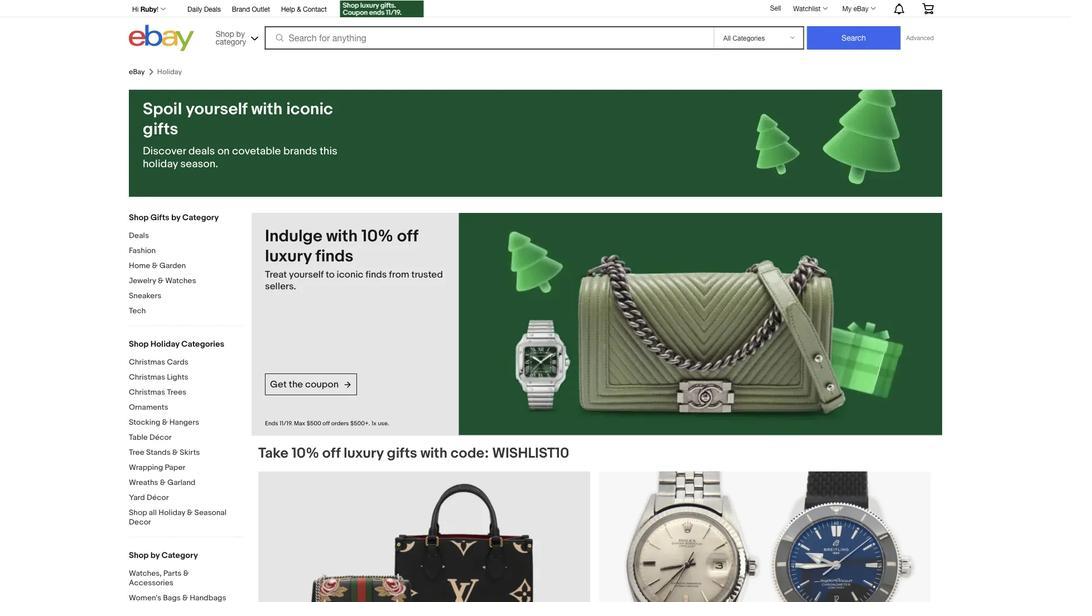 Task type: describe. For each thing, give the bounding box(es) containing it.
paper
[[165, 463, 186, 473]]

orders
[[331, 421, 349, 428]]

ebay link
[[129, 68, 145, 76]]

0 vertical spatial holiday
[[150, 339, 180, 349]]

gifts
[[150, 213, 170, 223]]

deals
[[188, 145, 215, 158]]

wrapping
[[129, 463, 163, 473]]

gifts for yourself
[[143, 119, 178, 140]]

trusted
[[412, 269, 443, 281]]

gifts for 10%
[[387, 445, 417, 463]]

home
[[129, 261, 150, 271]]

sell link
[[765, 4, 786, 12]]

accessories
[[129, 579, 174, 588]]

wreaths
[[129, 478, 158, 488]]

seasonal
[[194, 508, 227, 518]]

trees
[[167, 388, 187, 397]]

table décor link
[[129, 433, 243, 444]]

ends 11/19. max $500 off orders $500+. 1x use.
[[265, 421, 389, 428]]

take 10% off luxury gifts with code: wishlist10
[[258, 445, 569, 463]]

1 vertical spatial 10%
[[292, 445, 319, 463]]

indulge with 10% off luxury finds treat yourself to iconic finds from trusted sellers.
[[265, 227, 443, 292]]

yourself inside spoil yourself with iconic gifts discover deals on covetable brands this holiday season.
[[186, 99, 248, 119]]

iconic inside indulge with 10% off luxury finds treat yourself to iconic finds from trusted sellers.
[[337, 269, 364, 281]]

& right jewelry
[[158, 276, 164, 286]]

& left skirts
[[172, 448, 178, 458]]

the
[[289, 379, 303, 391]]

lights
[[167, 373, 188, 382]]

daily
[[188, 5, 202, 13]]

watches, parts & accessories
[[129, 569, 189, 588]]

& right home
[[152, 261, 158, 271]]

watchlist link
[[788, 2, 833, 15]]

sneakers
[[129, 291, 161, 301]]

2 christmas from the top
[[129, 373, 165, 382]]

spoil
[[143, 99, 182, 119]]

ruby
[[140, 5, 157, 13]]

daily deals
[[188, 5, 221, 13]]

1 vertical spatial finds
[[366, 269, 387, 281]]

1 vertical spatial category
[[162, 551, 198, 561]]

wrapping paper link
[[129, 463, 243, 474]]

0 vertical spatial category
[[182, 213, 219, 223]]

indulge
[[265, 227, 323, 247]]

jewelry
[[129, 276, 156, 286]]

max
[[294, 421, 305, 428]]

cards
[[167, 358, 189, 367]]

wishlist10
[[492, 445, 569, 463]]

hangers
[[170, 418, 199, 428]]

christmas lights link
[[129, 373, 243, 383]]

sell
[[771, 4, 781, 12]]

iconic inside spoil yourself with iconic gifts discover deals on covetable brands this holiday season.
[[286, 99, 333, 119]]

brand outlet
[[232, 5, 270, 13]]

watchlist
[[794, 4, 821, 12]]

deals link
[[129, 231, 243, 242]]

11/19.
[[280, 421, 293, 428]]

tree stands & skirts link
[[129, 448, 243, 459]]

outlet
[[252, 5, 270, 13]]

shop all holiday & seasonal decor link
[[129, 508, 243, 529]]

table
[[129, 433, 148, 443]]

from
[[389, 269, 409, 281]]

indulge with 10% off luxury finds main content
[[252, 213, 943, 603]]

1 vertical spatial by
[[171, 213, 181, 223]]

spoil yourself with iconic gifts discover deals on covetable brands this holiday season.
[[143, 99, 338, 171]]

shop holiday categories
[[129, 339, 224, 349]]

my ebay link
[[837, 2, 881, 15]]

daily deals link
[[188, 3, 221, 16]]

2 vertical spatial off
[[322, 445, 341, 463]]

tree
[[129, 448, 145, 458]]

deals inside daily deals link
[[204, 5, 221, 13]]

category
[[216, 37, 246, 46]]

fashion
[[129, 246, 156, 256]]

with inside spoil yourself with iconic gifts discover deals on covetable brands this holiday season.
[[251, 99, 283, 119]]

christmas trees link
[[129, 388, 243, 399]]

watches, parts & accessories link
[[129, 569, 235, 589]]

& left hangers
[[162, 418, 168, 428]]

Search for anything text field
[[267, 27, 712, 49]]

skirts
[[180, 448, 200, 458]]

help & contact link
[[281, 3, 327, 16]]

covetable
[[232, 145, 281, 158]]

shop inside christmas cards christmas lights christmas trees ornaments stocking & hangers table décor tree stands & skirts wrapping paper wreaths & garland yard décor shop all holiday & seasonal decor
[[129, 508, 147, 518]]

& inside help & contact 'link'
[[297, 5, 301, 13]]

holiday
[[143, 158, 178, 171]]

use.
[[378, 421, 389, 428]]

$500
[[307, 421, 321, 428]]

sneakers link
[[129, 291, 243, 302]]

deals inside deals fashion home & garden jewelry & watches sneakers tech
[[129, 231, 149, 241]]

& inside "watches, parts & accessories"
[[183, 569, 189, 579]]

christmas cards link
[[129, 358, 243, 368]]

help
[[281, 5, 295, 13]]

stocking
[[129, 418, 160, 428]]

get
[[270, 379, 287, 391]]

luxury inside indulge with 10% off luxury finds treat yourself to iconic finds from trusted sellers.
[[265, 247, 312, 267]]

3 christmas from the top
[[129, 388, 165, 397]]

shop by category
[[129, 551, 198, 561]]

shop by category banner
[[126, 0, 943, 54]]

none text field inside indulge with 10% off luxury finds main content
[[599, 472, 931, 603]]

categories
[[181, 339, 224, 349]]

hi
[[132, 5, 139, 13]]

this
[[320, 145, 338, 158]]

fashion link
[[129, 246, 243, 257]]

coupon
[[305, 379, 339, 391]]

2 vertical spatial with
[[421, 445, 448, 463]]

get the coupon
[[270, 379, 339, 391]]

get the coupon link
[[265, 374, 357, 396]]

treat
[[265, 269, 287, 281]]

0 vertical spatial décor
[[150, 433, 172, 443]]

1 vertical spatial décor
[[147, 493, 169, 503]]

on
[[217, 145, 230, 158]]



Task type: vqa. For each thing, say whether or not it's contained in the screenshot.
bottommost Holiday
yes



Task type: locate. For each thing, give the bounding box(es) containing it.
by up watches,
[[150, 551, 160, 561]]

décor up stands
[[150, 433, 172, 443]]

0 horizontal spatial finds
[[316, 247, 354, 267]]

advanced
[[907, 34, 934, 42]]

by inside shop by category
[[236, 29, 245, 38]]

1 horizontal spatial deals
[[204, 5, 221, 13]]

off up from
[[397, 227, 418, 247]]

ebay inside account navigation
[[854, 4, 869, 12]]

1x
[[372, 421, 377, 428]]

iconic right to
[[337, 269, 364, 281]]

0 vertical spatial 10%
[[362, 227, 394, 247]]

& left garland
[[160, 478, 166, 488]]

wreaths & garland link
[[129, 478, 243, 489]]

with
[[251, 99, 283, 119], [326, 227, 358, 247], [421, 445, 448, 463]]

yourself left to
[[289, 269, 324, 281]]

0 horizontal spatial gifts
[[143, 119, 178, 140]]

0 vertical spatial ebay
[[854, 4, 869, 12]]

contact
[[303, 5, 327, 13]]

shop down tech
[[129, 339, 149, 349]]

ends
[[265, 421, 278, 428]]

1 vertical spatial deals
[[129, 231, 149, 241]]

1 vertical spatial christmas
[[129, 373, 165, 382]]

10%
[[362, 227, 394, 247], [292, 445, 319, 463]]

1 vertical spatial holiday
[[159, 508, 185, 518]]

holiday right all
[[159, 508, 185, 518]]

shop up watches,
[[129, 551, 149, 561]]

to
[[326, 269, 335, 281]]

0 vertical spatial luxury
[[265, 247, 312, 267]]

finds left from
[[366, 269, 387, 281]]

all
[[149, 508, 157, 518]]

0 horizontal spatial with
[[251, 99, 283, 119]]

christmas cards christmas lights christmas trees ornaments stocking & hangers table décor tree stands & skirts wrapping paper wreaths & garland yard décor shop all holiday & seasonal decor
[[129, 358, 227, 527]]

0 horizontal spatial iconic
[[286, 99, 333, 119]]

gifts
[[143, 119, 178, 140], [387, 445, 417, 463]]

& down yard décor link
[[187, 508, 193, 518]]

None submit
[[807, 26, 901, 50]]

by down the brand
[[236, 29, 245, 38]]

ebay up the spoil
[[129, 68, 145, 76]]

shop left all
[[129, 508, 147, 518]]

ornaments link
[[129, 403, 243, 414]]

with left code:
[[421, 445, 448, 463]]

garland
[[167, 478, 196, 488]]

stocking & hangers link
[[129, 418, 243, 429]]

& right parts
[[183, 569, 189, 579]]

stands
[[146, 448, 171, 458]]

None text field
[[258, 472, 590, 603]]

season.
[[180, 158, 218, 171]]

brands
[[284, 145, 317, 158]]

shop for shop holiday categories
[[129, 339, 149, 349]]

iconic up brands
[[286, 99, 333, 119]]

1 vertical spatial iconic
[[337, 269, 364, 281]]

1 horizontal spatial luxury
[[344, 445, 384, 463]]

0 vertical spatial finds
[[316, 247, 354, 267]]

my ebay
[[843, 4, 869, 12]]

10% inside indulge with 10% off luxury finds treat yourself to iconic finds from trusted sellers.
[[362, 227, 394, 247]]

&
[[297, 5, 301, 13], [152, 261, 158, 271], [158, 276, 164, 286], [162, 418, 168, 428], [172, 448, 178, 458], [160, 478, 166, 488], [187, 508, 193, 518], [183, 569, 189, 579]]

0 vertical spatial yourself
[[186, 99, 248, 119]]

yourself up on
[[186, 99, 248, 119]]

brand outlet link
[[232, 3, 270, 16]]

shop inside shop by category
[[216, 29, 234, 38]]

by
[[236, 29, 245, 38], [171, 213, 181, 223], [150, 551, 160, 561]]

luxury
[[265, 247, 312, 267], [344, 445, 384, 463]]

0 horizontal spatial deals
[[129, 231, 149, 241]]

with up "covetable"
[[251, 99, 283, 119]]

iconic
[[286, 99, 333, 119], [337, 269, 364, 281]]

account navigation
[[126, 0, 943, 19]]

shop left gifts
[[129, 213, 149, 223]]

off right $500
[[323, 421, 330, 428]]

garden
[[159, 261, 186, 271]]

by for category
[[150, 551, 160, 561]]

shop for shop by category
[[129, 551, 149, 561]]

home & garden link
[[129, 261, 243, 272]]

1 christmas from the top
[[129, 358, 165, 367]]

off down ends 11/19. max $500 off orders $500+. 1x use.
[[322, 445, 341, 463]]

10% down max
[[292, 445, 319, 463]]

2 horizontal spatial with
[[421, 445, 448, 463]]

0 vertical spatial iconic
[[286, 99, 333, 119]]

ornaments
[[129, 403, 168, 412]]

1 horizontal spatial with
[[326, 227, 358, 247]]

deals up the fashion
[[129, 231, 149, 241]]

0 horizontal spatial 10%
[[292, 445, 319, 463]]

2 vertical spatial by
[[150, 551, 160, 561]]

décor
[[150, 433, 172, 443], [147, 493, 169, 503]]

luxury up treat
[[265, 247, 312, 267]]

deals right daily
[[204, 5, 221, 13]]

holiday up cards on the left
[[150, 339, 180, 349]]

yourself inside indulge with 10% off luxury finds treat yourself to iconic finds from trusted sellers.
[[289, 269, 324, 281]]

your shopping cart image
[[922, 3, 935, 14]]

finds
[[316, 247, 354, 267], [366, 269, 387, 281]]

0 vertical spatial christmas
[[129, 358, 165, 367]]

1 horizontal spatial by
[[171, 213, 181, 223]]

luxury down $500+.
[[344, 445, 384, 463]]

advanced link
[[901, 27, 940, 49]]

0 vertical spatial with
[[251, 99, 283, 119]]

!
[[157, 5, 159, 13]]

1 horizontal spatial iconic
[[337, 269, 364, 281]]

None text field
[[599, 472, 931, 603]]

1 horizontal spatial 10%
[[362, 227, 394, 247]]

off inside indulge with 10% off luxury finds treat yourself to iconic finds from trusted sellers.
[[397, 227, 418, 247]]

by for category
[[236, 29, 245, 38]]

0 vertical spatial off
[[397, 227, 418, 247]]

category
[[182, 213, 219, 223], [162, 551, 198, 561]]

10% up from
[[362, 227, 394, 247]]

yard décor link
[[129, 493, 243, 504]]

1 vertical spatial with
[[326, 227, 358, 247]]

holiday inside christmas cards christmas lights christmas trees ornaments stocking & hangers table décor tree stands & skirts wrapping paper wreaths & garland yard décor shop all holiday & seasonal decor
[[159, 508, 185, 518]]

discover
[[143, 145, 186, 158]]

holiday
[[150, 339, 180, 349], [159, 508, 185, 518]]

category up "deals" link
[[182, 213, 219, 223]]

2 horizontal spatial by
[[236, 29, 245, 38]]

gifts up discover
[[143, 119, 178, 140]]

finds up to
[[316, 247, 354, 267]]

1 vertical spatial gifts
[[387, 445, 417, 463]]

watches
[[165, 276, 196, 286]]

1 vertical spatial off
[[323, 421, 330, 428]]

shop for shop gifts by category
[[129, 213, 149, 223]]

sellers.
[[265, 281, 296, 292]]

with inside indulge with 10% off luxury finds treat yourself to iconic finds from trusted sellers.
[[326, 227, 358, 247]]

none submit inside the shop by category banner
[[807, 26, 901, 50]]

brand
[[232, 5, 250, 13]]

0 vertical spatial deals
[[204, 5, 221, 13]]

shop gifts by category
[[129, 213, 219, 223]]

1 horizontal spatial finds
[[366, 269, 387, 281]]

gifts down the use.
[[387, 445, 417, 463]]

get the coupon image
[[340, 1, 424, 17]]

ebay right my
[[854, 4, 869, 12]]

shop by category button
[[211, 25, 261, 49]]

0 vertical spatial by
[[236, 29, 245, 38]]

parts
[[163, 569, 182, 579]]

shop down the brand
[[216, 29, 234, 38]]

shop by category
[[216, 29, 246, 46]]

decor
[[129, 518, 151, 527]]

shop
[[216, 29, 234, 38], [129, 213, 149, 223], [129, 339, 149, 349], [129, 508, 147, 518], [129, 551, 149, 561]]

0 horizontal spatial ebay
[[129, 68, 145, 76]]

yourself
[[186, 99, 248, 119], [289, 269, 324, 281]]

take
[[258, 445, 289, 463]]

gifts inside spoil yourself with iconic gifts discover deals on covetable brands this holiday season.
[[143, 119, 178, 140]]

by right gifts
[[171, 213, 181, 223]]

yard
[[129, 493, 145, 503]]

none text field inside indulge with 10% off luxury finds main content
[[258, 472, 590, 603]]

& right help
[[297, 5, 301, 13]]

tech link
[[129, 306, 243, 317]]

0 horizontal spatial by
[[150, 551, 160, 561]]

deals
[[204, 5, 221, 13], [129, 231, 149, 241]]

2 vertical spatial christmas
[[129, 388, 165, 397]]

with up to
[[326, 227, 358, 247]]

category up parts
[[162, 551, 198, 561]]

décor up all
[[147, 493, 169, 503]]

gifts inside indulge with 10% off luxury finds main content
[[387, 445, 417, 463]]

hi ruby !
[[132, 5, 159, 13]]

0 horizontal spatial luxury
[[265, 247, 312, 267]]

1 vertical spatial ebay
[[129, 68, 145, 76]]

1 horizontal spatial ebay
[[854, 4, 869, 12]]

help & contact
[[281, 5, 327, 13]]

code:
[[451, 445, 489, 463]]

1 horizontal spatial yourself
[[289, 269, 324, 281]]

0 vertical spatial gifts
[[143, 119, 178, 140]]

$500+.
[[350, 421, 370, 428]]

0 horizontal spatial yourself
[[186, 99, 248, 119]]

shop for shop by category
[[216, 29, 234, 38]]

1 horizontal spatial gifts
[[387, 445, 417, 463]]

1 vertical spatial luxury
[[344, 445, 384, 463]]

1 vertical spatial yourself
[[289, 269, 324, 281]]



